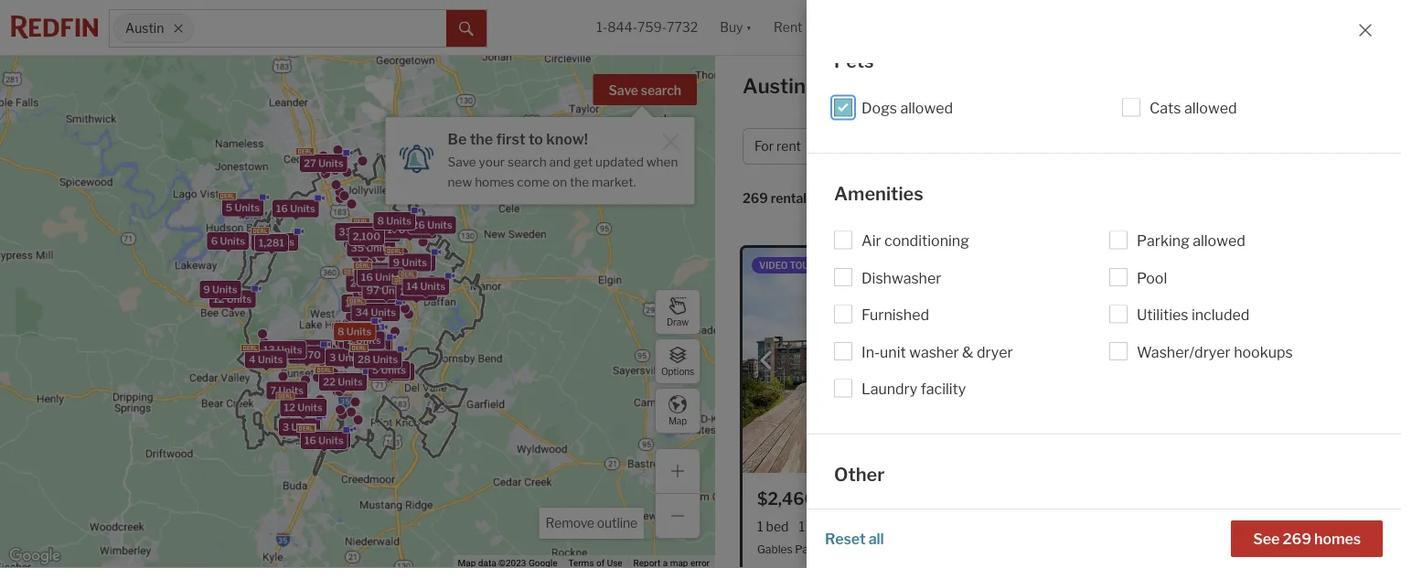 Task type: vqa. For each thing, say whether or not it's contained in the screenshot.
the map Button at the bottom of page
yes



Task type: locate. For each thing, give the bounding box(es) containing it.
1 ft from the left
[[920, 519, 929, 534]]

remove studio - 1 bd / 1+ ba image
[[1215, 141, 1226, 152]]

remove outline
[[546, 515, 638, 531]]

furnished
[[862, 306, 929, 324]]

austin, for way,
[[974, 542, 1010, 555]]

8
[[377, 215, 384, 227], [338, 326, 344, 337]]

parking allowed
[[1137, 232, 1246, 250]]

2,370
[[292, 349, 321, 361]]

ft up rd, on the bottom right of the page
[[1262, 519, 1272, 534]]

save for save your search and get updated when new homes come on the market.
[[448, 154, 476, 169]]

1 horizontal spatial austin
[[743, 74, 806, 98]]

search inside "save search" button
[[641, 83, 681, 98]]

2 video from the left
[[1153, 260, 1182, 271]]

tx
[[1012, 542, 1027, 555], [1314, 542, 1328, 555]]

16 units
[[276, 202, 315, 214], [361, 271, 400, 283], [350, 337, 389, 349], [305, 434, 344, 446]]

1+
[[1180, 138, 1194, 154]]

/mo for $2,200+ /mo
[[1151, 488, 1182, 509]]

0 vertical spatial 8
[[377, 215, 384, 227]]

washer/dryer
[[1137, 343, 1231, 361]]

favorite button image up 78704
[[1333, 488, 1356, 511]]

0 horizontal spatial save
[[448, 154, 476, 169]]

/mo down other
[[829, 488, 860, 509]]

1
[[1146, 138, 1152, 154], [757, 519, 763, 534], [799, 519, 805, 534]]

park
[[795, 542, 819, 555]]

2 horizontal spatial 1
[[1146, 138, 1152, 154]]

favorite button image up 78703
[[1010, 488, 1034, 511]]

favorite button image for $2,200+ /mo
[[1333, 488, 1356, 511]]

map
[[669, 415, 687, 426]]

sq right 907
[[903, 519, 917, 534]]

14 units up 28
[[339, 331, 378, 343]]

1 horizontal spatial 14
[[406, 280, 418, 292]]

amenities
[[834, 183, 923, 205]]

1 vertical spatial 6
[[353, 341, 360, 353]]

0 horizontal spatial 4
[[249, 354, 256, 366]]

6 units up 28
[[353, 341, 387, 353]]

6 units
[[211, 235, 245, 247], [353, 341, 387, 353]]

5 units up 15
[[226, 202, 260, 214]]

269 rentals
[[743, 191, 813, 206]]

1 for 1 bath
[[799, 519, 805, 534]]

0 horizontal spatial austin
[[125, 20, 164, 36]]

0 vertical spatial &
[[1144, 260, 1151, 271]]

1 vertical spatial 21
[[372, 366, 383, 378]]

1 horizontal spatial |
[[1152, 542, 1155, 555]]

0 vertical spatial 27
[[304, 157, 316, 169]]

14 units down 29 units
[[406, 280, 446, 292]]

/mo
[[829, 488, 860, 509], [1151, 488, 1182, 509]]

for rent button
[[743, 128, 836, 165]]

austin for austin rentals
[[743, 74, 806, 98]]

| 214 barton springs rd, austin, tx 78704
[[1152, 542, 1366, 555]]

2 units up 28
[[347, 334, 381, 346]]

1 vertical spatial austin
[[743, 74, 806, 98]]

1 horizontal spatial 3 units
[[329, 352, 363, 364]]

1 horizontal spatial &
[[1144, 260, 1151, 271]]

0 horizontal spatial 14
[[339, 331, 351, 343]]

ft for $2,460+ /mo
[[920, 519, 929, 534]]

3 up 22
[[329, 352, 336, 364]]

sq for $2,200+ /mo
[[1245, 519, 1259, 534]]

0 horizontal spatial tour
[[790, 260, 816, 271]]

29 units
[[371, 266, 411, 278]]

3 left 90
[[283, 421, 289, 433]]

16 units down 22
[[305, 434, 344, 446]]

search up come
[[508, 154, 547, 169]]

5 units
[[226, 202, 260, 214], [372, 364, 406, 376], [372, 366, 406, 378]]

1 horizontal spatial 12
[[284, 401, 295, 413]]

1 horizontal spatial 8 units
[[377, 215, 411, 227]]

0 horizontal spatial |
[[842, 542, 845, 555]]

tx left 78704
[[1314, 542, 1328, 555]]

sq
[[903, 519, 917, 534], [1245, 519, 1259, 534]]

26
[[412, 219, 425, 231]]

0 vertical spatial homes
[[475, 174, 514, 189]]

laundry facility
[[862, 380, 966, 398]]

save your search and get updated when new homes come on the market.
[[448, 154, 678, 189]]

None search field
[[194, 10, 446, 47]]

0 horizontal spatial 27 units
[[304, 157, 344, 169]]

| left 214 at the bottom right of the page
[[1152, 542, 1155, 555]]

outline
[[597, 515, 638, 531]]

income restricted
[[862, 513, 983, 531]]

rd,
[[1257, 542, 1274, 555]]

0 horizontal spatial search
[[508, 154, 547, 169]]

| for | 214 barton springs rd, austin, tx 78704
[[1152, 542, 1155, 555]]

rentals
[[810, 74, 883, 98]]

1 horizontal spatial /mo
[[1151, 488, 1182, 509]]

1 horizontal spatial 14 units
[[406, 280, 446, 292]]

1 horizontal spatial 27
[[350, 277, 363, 289]]

4 right •
[[1346, 138, 1355, 154]]

1 left bed
[[757, 519, 763, 534]]

1 left bath at the bottom right of the page
[[799, 519, 805, 534]]

844-
[[607, 20, 638, 35]]

homes down favorite button option in the right of the page
[[1314, 530, 1361, 547]]

2,100
[[353, 230, 380, 242]]

video down 269 rentals
[[759, 260, 788, 271]]

0 vertical spatial save
[[609, 83, 638, 98]]

save up "new" at the top of the page
[[448, 154, 476, 169]]

2 favorite button image from the left
[[1333, 488, 1356, 511]]

1 vertical spatial 269
[[1283, 530, 1311, 547]]

save
[[609, 83, 638, 98], [448, 154, 476, 169]]

0 vertical spatial 269
[[743, 191, 768, 206]]

0 horizontal spatial favorite button image
[[1010, 488, 1034, 511]]

the right on
[[570, 174, 589, 189]]

0 horizontal spatial 3
[[283, 421, 289, 433]]

1 vertical spatial search
[[508, 154, 547, 169]]

1 horizontal spatial 269
[[1283, 530, 1311, 547]]

1 vertical spatial save
[[448, 154, 476, 169]]

6 up 28
[[353, 341, 360, 353]]

1 horizontal spatial 4
[[1346, 138, 1355, 154]]

search down 759-
[[641, 83, 681, 98]]

sandra
[[865, 542, 901, 555]]

apartment,
[[938, 138, 1008, 154]]

26 units
[[412, 219, 452, 231]]

21 right 29
[[393, 257, 404, 268]]

1 horizontal spatial tx
[[1314, 542, 1328, 555]]

1 vertical spatial 8
[[338, 326, 344, 337]]

video down parking
[[1153, 260, 1182, 271]]

4 units
[[249, 354, 283, 366]]

0 horizontal spatial &
[[962, 343, 974, 361]]

8 units
[[377, 215, 411, 227], [338, 326, 372, 337]]

14
[[406, 280, 418, 292], [339, 331, 351, 343]]

be the first to know!
[[448, 130, 588, 148]]

1 austin, from the left
[[974, 542, 1010, 555]]

allowed right dogs
[[900, 100, 953, 118]]

tour down parking allowed at the right
[[1184, 260, 1210, 271]]

3 units
[[329, 352, 363, 364], [283, 421, 316, 433]]

favorite button image for $2,460+ /mo
[[1010, 488, 1034, 511]]

and
[[549, 154, 571, 169]]

save inside button
[[609, 83, 638, 98]]

all
[[869, 530, 884, 547]]

homes down your
[[475, 174, 514, 189]]

1 bath
[[799, 519, 835, 534]]

& left dryer
[[962, 343, 974, 361]]

1 vertical spatial 4
[[249, 354, 256, 366]]

2 tx from the left
[[1314, 542, 1328, 555]]

facility
[[921, 380, 966, 398]]

1 | from the left
[[842, 542, 845, 555]]

1 horizontal spatial homes
[[1314, 530, 1361, 547]]

1 sq from the left
[[903, 519, 917, 534]]

7732
[[667, 20, 698, 35]]

656-907 sq ft
[[845, 519, 929, 534]]

269
[[743, 191, 768, 206], [1283, 530, 1311, 547]]

save for save search
[[609, 83, 638, 98]]

0 horizontal spatial 21
[[372, 366, 383, 378]]

0 horizontal spatial tx
[[1012, 542, 1027, 555]]

restricted
[[916, 513, 983, 531]]

muraida
[[903, 542, 945, 555]]

1 favorite button image from the left
[[1010, 488, 1034, 511]]

photo of 214 barton springs rd, austin, tx 78704 image
[[1066, 248, 1371, 473]]

2 /mo from the left
[[1151, 488, 1182, 509]]

1 vertical spatial 3 units
[[283, 421, 316, 433]]

6 left 15
[[211, 235, 218, 247]]

austin up for rent
[[743, 74, 806, 98]]

3 units down 7 units
[[283, 421, 316, 433]]

12 units up the 4 units
[[213, 293, 252, 305]]

18 units
[[396, 179, 435, 191]]

1 horizontal spatial save
[[609, 83, 638, 98]]

0 vertical spatial 3
[[329, 352, 336, 364]]

austin left remove austin icon
[[125, 20, 164, 36]]

1 right the '-'
[[1146, 138, 1152, 154]]

3
[[329, 352, 336, 364], [283, 421, 289, 433]]

0 horizontal spatial 6 units
[[211, 235, 245, 247]]

reset
[[825, 530, 866, 547]]

price button
[[844, 128, 919, 165]]

1-844-759-7732
[[597, 20, 698, 35]]

16 units up 28
[[350, 337, 389, 349]]

269 right see
[[1283, 530, 1311, 547]]

0 horizontal spatial 1
[[757, 519, 763, 534]]

0 vertical spatial 4
[[1346, 138, 1355, 154]]

1 horizontal spatial 6
[[353, 341, 360, 353]]

favorite button image
[[1010, 488, 1034, 511], [1333, 488, 1356, 511]]

search inside save your search and get updated when new homes come on the market.
[[508, 154, 547, 169]]

allowed for dogs allowed
[[900, 100, 953, 118]]

21 down 28 units
[[372, 366, 383, 378]]

rentals
[[771, 191, 813, 206]]

1 horizontal spatial 1
[[799, 519, 805, 534]]

see 269 homes button
[[1231, 520, 1383, 557]]

1 tx from the left
[[1012, 542, 1027, 555]]

homes
[[475, 174, 514, 189], [1314, 530, 1361, 547]]

2 sq from the left
[[1245, 519, 1259, 534]]

dogs
[[862, 100, 897, 118]]

save inside save your search and get updated when new homes come on the market.
[[448, 154, 476, 169]]

16 units up 15 units
[[276, 202, 315, 214]]

gables
[[757, 542, 793, 555]]

come
[[517, 174, 550, 189]]

| left the 111
[[842, 542, 845, 555]]

8 units down 34
[[338, 326, 372, 337]]

2
[[400, 286, 406, 298], [342, 327, 348, 338], [347, 334, 354, 346]]

5 units down 28 units
[[372, 366, 406, 378]]

4 left 13
[[249, 354, 256, 366]]

sq right 849 on the right of the page
[[1245, 519, 1259, 534]]

0 horizontal spatial /mo
[[829, 488, 860, 509]]

3d
[[1129, 260, 1142, 271]]

12 units down 97
[[345, 297, 384, 309]]

1 /mo from the left
[[829, 488, 860, 509]]

& right 3d
[[1144, 260, 1151, 271]]

1 horizontal spatial video
[[1153, 260, 1182, 271]]

0 vertical spatial the
[[470, 130, 493, 148]]

0 horizontal spatial 6
[[211, 235, 218, 247]]

1 vertical spatial the
[[570, 174, 589, 189]]

austin, right rd, on the bottom right of the page
[[1276, 542, 1311, 555]]

1 horizontal spatial ft
[[1262, 519, 1272, 534]]

28
[[358, 354, 371, 366]]

1 horizontal spatial tour
[[1184, 260, 1210, 271]]

allowed up 3d & video tour
[[1193, 232, 1246, 250]]

search
[[641, 83, 681, 98], [508, 154, 547, 169]]

8 units up 11 units
[[377, 215, 411, 227]]

0 horizontal spatial sq
[[903, 519, 917, 534]]

tx left 78703
[[1012, 542, 1027, 555]]

1 vertical spatial homes
[[1314, 530, 1361, 547]]

4
[[1346, 138, 1355, 154], [249, 354, 256, 366]]

2 | from the left
[[1152, 542, 1155, 555]]

2 horizontal spatial 12
[[345, 297, 357, 309]]

6 units left 15
[[211, 235, 245, 247]]

1 vertical spatial 14 units
[[339, 331, 378, 343]]

0 horizontal spatial 3 units
[[283, 421, 316, 433]]

1 vertical spatial 3
[[283, 421, 289, 433]]

1 horizontal spatial 21
[[393, 257, 404, 268]]

•
[[1339, 138, 1343, 154]]

0 horizontal spatial homes
[[475, 174, 514, 189]]

0 vertical spatial 3 units
[[329, 352, 363, 364]]

0 horizontal spatial ft
[[920, 519, 929, 534]]

ft up "muraida" on the right bottom
[[920, 519, 929, 534]]

0 horizontal spatial 12 units
[[213, 293, 252, 305]]

bath
[[808, 519, 835, 534]]

4 inside button
[[1346, 138, 1355, 154]]

save down the 844-
[[609, 83, 638, 98]]

2 austin, from the left
[[1276, 542, 1311, 555]]

1 vertical spatial 27 units
[[350, 277, 390, 289]]

21 units down 28 units
[[372, 366, 411, 378]]

0 horizontal spatial 269
[[743, 191, 768, 206]]

remove apartment, condo, townhome image
[[1052, 141, 1063, 152]]

0 vertical spatial 21 units
[[393, 257, 432, 268]]

0 vertical spatial 14
[[406, 280, 418, 292]]

0 horizontal spatial video
[[759, 260, 788, 271]]

16
[[276, 202, 288, 214], [361, 271, 373, 283], [350, 337, 362, 349], [305, 434, 316, 446]]

1 horizontal spatial sq
[[1245, 519, 1259, 534]]

0 horizontal spatial 8 units
[[338, 326, 372, 337]]

tx for 78704
[[1314, 542, 1328, 555]]

15 units
[[255, 236, 294, 248]]

austin, right way, on the bottom
[[974, 542, 1010, 555]]

0 horizontal spatial 27
[[304, 157, 316, 169]]

the right be
[[470, 130, 493, 148]]

0 horizontal spatial austin,
[[974, 542, 1010, 555]]

map button
[[655, 388, 701, 434]]

| for | 111 sandra muraida way, austin, tx 78703
[[842, 542, 845, 555]]

allowed up ba
[[1184, 100, 1237, 118]]

21 units down '176 units'
[[393, 257, 432, 268]]

2 ft from the left
[[1262, 519, 1272, 534]]

allowed for cats allowed
[[1184, 100, 1237, 118]]

33
[[339, 226, 352, 238]]

9 units
[[393, 256, 427, 268], [203, 284, 237, 296], [357, 288, 391, 300], [294, 342, 328, 354]]

0 horizontal spatial 12
[[213, 293, 224, 305]]

1 horizontal spatial austin,
[[1276, 542, 1311, 555]]

remove outline button
[[539, 508, 644, 539]]

tour down rentals
[[790, 260, 816, 271]]

pets
[[834, 50, 874, 73]]

3 units down 2,400
[[329, 352, 363, 364]]

0 vertical spatial 27 units
[[304, 157, 344, 169]]

1 horizontal spatial search
[[641, 83, 681, 98]]

1 horizontal spatial the
[[570, 174, 589, 189]]

12 units down 7 units
[[284, 401, 323, 413]]

0 vertical spatial 6
[[211, 235, 218, 247]]

submit search image
[[459, 22, 474, 36]]

269 left rentals
[[743, 191, 768, 206]]

/mo up 214 at the bottom right of the page
[[1151, 488, 1182, 509]]

1 horizontal spatial 8
[[377, 215, 384, 227]]



Task type: describe. For each thing, give the bounding box(es) containing it.
28 units
[[358, 354, 398, 366]]

draw button
[[655, 289, 701, 335]]

1 horizontal spatial 27 units
[[350, 277, 390, 289]]

allowed for parking allowed
[[1193, 232, 1246, 250]]

remove austin image
[[173, 23, 184, 34]]

austin for austin
[[125, 20, 164, 36]]

1 horizontal spatial 12 units
[[284, 401, 323, 413]]

13
[[263, 344, 275, 356]]

income
[[862, 513, 913, 531]]

$2,200+
[[1080, 488, 1148, 509]]

gables park tower
[[757, 542, 853, 555]]

draw
[[667, 317, 689, 328]]

2 units down 29 units
[[400, 286, 434, 298]]

2,400
[[342, 334, 372, 346]]

see
[[1253, 530, 1280, 547]]

33 units
[[339, 226, 379, 238]]

5 units right 28
[[372, 364, 406, 376]]

1-844-759-7732 link
[[597, 20, 698, 35]]

269 inside button
[[1283, 530, 1311, 547]]

recommended
[[868, 191, 961, 206]]

updated
[[596, 154, 644, 169]]

washer
[[909, 343, 959, 361]]

78704
[[1331, 542, 1366, 555]]

your
[[479, 154, 505, 169]]

utilities included
[[1137, 306, 1250, 324]]

dogs allowed
[[862, 100, 953, 118]]

176 units
[[387, 224, 433, 236]]

map region
[[0, 0, 836, 568]]

included
[[1192, 306, 1250, 324]]

townhome
[[1056, 138, 1124, 154]]

homes inside button
[[1314, 530, 1361, 547]]

78703
[[1029, 542, 1064, 555]]

first
[[496, 130, 526, 148]]

90 units
[[305, 433, 346, 445]]

:
[[862, 191, 865, 206]]

studio - 1 bd / 1+ ba
[[1096, 138, 1212, 154]]

0 vertical spatial 6 units
[[211, 235, 245, 247]]

tx for 78703
[[1012, 542, 1027, 555]]

16 units up 97 units
[[361, 271, 400, 283]]

1 vertical spatial 6 units
[[353, 341, 387, 353]]

1 tour from the left
[[790, 260, 816, 271]]

3d & video tour
[[1129, 260, 1210, 271]]

reset all button
[[825, 520, 884, 557]]

1 vertical spatial 27
[[350, 277, 363, 289]]

the inside save your search and get updated when new homes come on the market.
[[570, 174, 589, 189]]

bd
[[1155, 138, 1170, 154]]

0 horizontal spatial 14 units
[[339, 331, 378, 343]]

2 horizontal spatial 12 units
[[345, 297, 384, 309]]

all filters • 4 button
[[1247, 128, 1367, 165]]

0 vertical spatial 21
[[393, 257, 404, 268]]

18
[[396, 179, 408, 191]]

options
[[661, 366, 694, 377]]

13 units
[[263, 344, 302, 356]]

springs
[[1216, 542, 1255, 555]]

/mo for $2,460+ /mo
[[829, 488, 860, 509]]

be
[[448, 130, 467, 148]]

ft for $2,200+ /mo
[[1262, 519, 1272, 534]]

apartment, condo, townhome button
[[926, 128, 1124, 165]]

hookups
[[1234, 343, 1293, 361]]

bed
[[766, 519, 789, 534]]

/
[[1173, 138, 1178, 154]]

previous button image
[[757, 351, 776, 370]]

2 units down 34
[[342, 327, 375, 338]]

new
[[448, 174, 472, 189]]

1 vertical spatial 14
[[339, 331, 351, 343]]

759-
[[638, 20, 667, 35]]

austin, for rd,
[[1276, 542, 1311, 555]]

1 inside 'button'
[[1146, 138, 1152, 154]]

15
[[255, 236, 267, 248]]

$2,460+ /mo
[[757, 488, 860, 509]]

for
[[755, 138, 774, 154]]

barton
[[1178, 542, 1213, 555]]

1 vertical spatial &
[[962, 343, 974, 361]]

sq for $2,460+ /mo
[[903, 519, 917, 534]]

29
[[371, 266, 384, 278]]

get
[[573, 154, 593, 169]]

| 111 sandra muraida way, austin, tx 78703
[[842, 542, 1064, 555]]

filters
[[1300, 138, 1336, 154]]

1,281
[[259, 237, 284, 249]]

on
[[552, 174, 567, 189]]

favorite button checkbox
[[1010, 488, 1034, 511]]

unit
[[880, 343, 906, 361]]

0 horizontal spatial the
[[470, 130, 493, 148]]

34
[[355, 307, 369, 318]]

1 video from the left
[[759, 260, 788, 271]]

1 horizontal spatial 3
[[329, 352, 336, 364]]

save search
[[609, 83, 681, 98]]

7
[[270, 385, 276, 397]]

22
[[323, 376, 336, 388]]

rent
[[777, 138, 801, 154]]

11
[[360, 227, 370, 239]]

know!
[[546, 130, 588, 148]]

4 inside map region
[[249, 354, 256, 366]]

remove
[[546, 515, 594, 531]]

reset all
[[825, 530, 884, 547]]

849
[[1217, 519, 1242, 534]]

0 vertical spatial 8 units
[[377, 215, 411, 227]]

all
[[1281, 138, 1298, 154]]

176
[[387, 224, 405, 236]]

market.
[[592, 174, 636, 189]]

214
[[1157, 542, 1176, 555]]

90
[[305, 433, 319, 445]]

7 units
[[270, 385, 304, 397]]

google image
[[5, 544, 65, 568]]

11 units
[[360, 227, 397, 239]]

sort
[[836, 191, 862, 206]]

be the first to know! dialog
[[386, 106, 695, 204]]

2 tour from the left
[[1184, 260, 1210, 271]]

43
[[358, 269, 372, 281]]

homes inside save your search and get updated when new homes come on the market.
[[475, 174, 514, 189]]

cats allowed
[[1150, 100, 1237, 118]]

condo,
[[1011, 138, 1054, 154]]

dishwasher
[[862, 269, 942, 287]]

-
[[1138, 138, 1143, 154]]

air conditioning
[[862, 232, 969, 250]]

43 units
[[358, 269, 399, 281]]

favorite button checkbox
[[1333, 488, 1356, 511]]

austin rentals
[[743, 74, 883, 98]]

washer/dryer hookups
[[1137, 343, 1293, 361]]

photo of 111 sandra muraida way, austin, tx 78703 image
[[743, 248, 1048, 473]]

1 for 1 bed
[[757, 519, 763, 534]]

pool
[[1137, 269, 1167, 287]]

0 horizontal spatial 8
[[338, 326, 344, 337]]

video tour
[[759, 260, 816, 271]]

studio - 1 bd / 1+ ba button
[[1084, 128, 1240, 165]]

1 vertical spatial 21 units
[[372, 366, 411, 378]]

0 vertical spatial 14 units
[[406, 280, 446, 292]]



